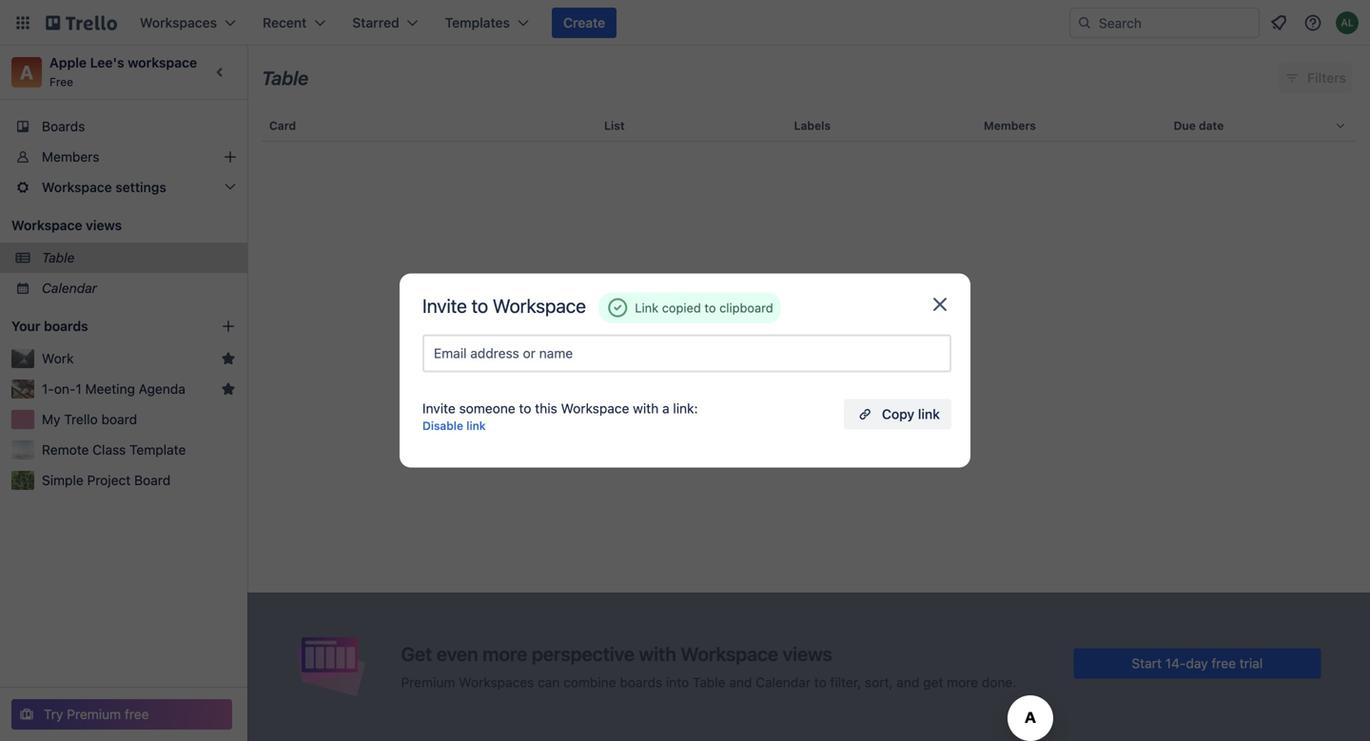 Task type: vqa. For each thing, say whether or not it's contained in the screenshot.
with
yes



Task type: locate. For each thing, give the bounding box(es) containing it.
premium
[[401, 675, 456, 691], [67, 707, 121, 723]]

free inside "link"
[[1212, 656, 1237, 672]]

1 starred icon image from the top
[[221, 351, 236, 367]]

1 vertical spatial with
[[639, 643, 677, 665]]

views up table link at the left top
[[86, 218, 122, 233]]

try premium free
[[44, 707, 149, 723]]

0 horizontal spatial link
[[467, 419, 486, 433]]

0 vertical spatial premium
[[401, 675, 456, 691]]

done.
[[982, 675, 1017, 691]]

0 horizontal spatial free
[[125, 707, 149, 723]]

0 vertical spatial boards
[[44, 318, 88, 334]]

0 vertical spatial free
[[1212, 656, 1237, 672]]

members
[[984, 119, 1037, 132], [42, 149, 99, 165]]

views inside get even more perspective with workspace views premium workspaces can combine boards into table and calendar to filter, sort, and get more done.
[[783, 643, 833, 665]]

2 starred icon image from the top
[[221, 382, 236, 397]]

apple lee's workspace free
[[50, 55, 197, 89]]

1 horizontal spatial free
[[1212, 656, 1237, 672]]

0 vertical spatial with
[[633, 401, 659, 417]]

with inside the invite someone to this workspace with a link: disable link
[[633, 401, 659, 417]]

link down someone
[[467, 419, 486, 433]]

1 horizontal spatial views
[[783, 643, 833, 665]]

and left get
[[897, 675, 920, 691]]

to inside status
[[705, 301, 716, 315]]

calendar up your boards
[[42, 280, 97, 296]]

0 vertical spatial views
[[86, 218, 122, 233]]

1 vertical spatial premium
[[67, 707, 121, 723]]

table
[[248, 103, 1371, 742]]

filter,
[[831, 675, 862, 691]]

sort,
[[865, 675, 894, 691]]

work
[[42, 351, 74, 367]]

0 horizontal spatial premium
[[67, 707, 121, 723]]

boards
[[42, 119, 85, 134]]

2 and from the left
[[897, 675, 920, 691]]

boards up the work
[[44, 318, 88, 334]]

calendar left filter,
[[756, 675, 811, 691]]

link copied to clipboard
[[635, 301, 774, 315]]

1 invite from the top
[[423, 295, 467, 317]]

premium down get on the left of the page
[[401, 675, 456, 691]]

0 vertical spatial more
[[483, 643, 528, 665]]

starred icon image for work
[[221, 351, 236, 367]]

table right into on the bottom of page
[[693, 675, 726, 691]]

1 horizontal spatial calendar
[[756, 675, 811, 691]]

invite for invite to workspace
[[423, 295, 467, 317]]

1 vertical spatial calendar
[[756, 675, 811, 691]]

board
[[134, 473, 171, 488]]

members link
[[0, 142, 248, 172]]

workspace
[[11, 218, 82, 233], [493, 295, 586, 317], [561, 401, 630, 417], [681, 643, 779, 665]]

even
[[437, 643, 478, 665]]

table down workspace views
[[42, 250, 75, 266]]

1 horizontal spatial table
[[262, 67, 309, 89]]

Table text field
[[262, 60, 309, 96]]

1-
[[42, 381, 54, 397]]

link
[[635, 301, 659, 315]]

to
[[472, 295, 488, 317], [705, 301, 716, 315], [519, 401, 532, 417], [815, 675, 827, 691]]

meeting
[[85, 381, 135, 397]]

copy link
[[882, 407, 941, 422]]

1 vertical spatial starred icon image
[[221, 382, 236, 397]]

1 vertical spatial invite
[[423, 401, 456, 417]]

with up into on the bottom of page
[[639, 643, 677, 665]]

table up card
[[262, 67, 309, 89]]

project
[[87, 473, 131, 488]]

0 vertical spatial invite
[[423, 295, 467, 317]]

card
[[269, 119, 296, 132]]

more up "workspaces"
[[483, 643, 528, 665]]

a
[[663, 401, 670, 417]]

with left a
[[633, 401, 659, 417]]

0 vertical spatial table
[[262, 67, 309, 89]]

open information menu image
[[1304, 13, 1323, 32]]

views
[[86, 218, 122, 233], [783, 643, 833, 665]]

premium inside get even more perspective with workspace views premium workspaces can combine boards into table and calendar to filter, sort, and get more done.
[[401, 675, 456, 691]]

1 vertical spatial free
[[125, 707, 149, 723]]

boards left into on the bottom of page
[[620, 675, 663, 691]]

link inside the invite someone to this workspace with a link: disable link
[[467, 419, 486, 433]]

this
[[535, 401, 558, 417]]

link
[[919, 407, 941, 422], [467, 419, 486, 433]]

1 vertical spatial more
[[947, 675, 979, 691]]

trial
[[1240, 656, 1264, 672]]

1 vertical spatial table
[[42, 250, 75, 266]]

0 notifications image
[[1268, 11, 1291, 34]]

free right try
[[125, 707, 149, 723]]

1 vertical spatial boards
[[620, 675, 663, 691]]

row
[[262, 103, 1357, 149]]

workspace views
[[11, 218, 122, 233]]

starred icon image for 1-on-1 meeting agenda
[[221, 382, 236, 397]]

invite inside the invite someone to this workspace with a link: disable link
[[423, 401, 456, 417]]

list button
[[597, 103, 787, 149]]

1 horizontal spatial premium
[[401, 675, 456, 691]]

more
[[483, 643, 528, 665], [947, 675, 979, 691]]

0 horizontal spatial more
[[483, 643, 528, 665]]

to inside get even more perspective with workspace views premium workspaces can combine boards into table and calendar to filter, sort, and get more done.
[[815, 675, 827, 691]]

free
[[50, 75, 73, 89]]

boards link
[[0, 111, 248, 142]]

2 horizontal spatial table
[[693, 675, 726, 691]]

disable link button
[[423, 417, 486, 436]]

free right day
[[1212, 656, 1237, 672]]

starred icon image
[[221, 351, 236, 367], [221, 382, 236, 397]]

get
[[401, 643, 432, 665]]

0 horizontal spatial and
[[730, 675, 752, 691]]

day
[[1187, 656, 1209, 672]]

table link
[[42, 248, 236, 268]]

and right into on the bottom of page
[[730, 675, 752, 691]]

and
[[730, 675, 752, 691], [897, 675, 920, 691]]

14-
[[1166, 656, 1187, 672]]

start 14-day free trial link
[[1074, 649, 1322, 679]]

more right get
[[947, 675, 979, 691]]

remote class template link
[[42, 441, 236, 460]]

1 and from the left
[[730, 675, 752, 691]]

0 vertical spatial calendar
[[42, 280, 97, 296]]

1-on-1 meeting agenda
[[42, 381, 186, 397]]

premium right try
[[67, 707, 121, 723]]

1 horizontal spatial boards
[[620, 675, 663, 691]]

copied
[[662, 301, 701, 315]]

1 vertical spatial views
[[783, 643, 833, 665]]

start
[[1132, 656, 1162, 672]]

link copied to clipboard status
[[599, 293, 781, 323]]

free inside button
[[125, 707, 149, 723]]

copy link button
[[844, 399, 952, 430]]

list
[[605, 119, 625, 132]]

apple lee's workspace link
[[50, 55, 197, 70]]

can
[[538, 675, 560, 691]]

boards
[[44, 318, 88, 334], [620, 675, 663, 691]]

0 horizontal spatial members
[[42, 149, 99, 165]]

table inside get even more perspective with workspace views premium workspaces can combine boards into table and calendar to filter, sort, and get more done.
[[693, 675, 726, 691]]

agenda
[[139, 381, 186, 397]]

0 vertical spatial members
[[984, 119, 1037, 132]]

invite
[[423, 295, 467, 317], [423, 401, 456, 417]]

2 invite from the top
[[423, 401, 456, 417]]

members button
[[977, 103, 1167, 149]]

link right the copy at the right
[[919, 407, 941, 422]]

0 horizontal spatial boards
[[44, 318, 88, 334]]

1 horizontal spatial link
[[919, 407, 941, 422]]

1 horizontal spatial and
[[897, 675, 920, 691]]

2 vertical spatial table
[[693, 675, 726, 691]]

1 horizontal spatial members
[[984, 119, 1037, 132]]

with
[[633, 401, 659, 417], [639, 643, 677, 665]]

table
[[262, 67, 309, 89], [42, 250, 75, 266], [693, 675, 726, 691]]

1 vertical spatial members
[[42, 149, 99, 165]]

views up filter,
[[783, 643, 833, 665]]

0 vertical spatial starred icon image
[[221, 351, 236, 367]]



Task type: describe. For each thing, give the bounding box(es) containing it.
to inside the invite someone to this workspace with a link: disable link
[[519, 401, 532, 417]]

into
[[666, 675, 689, 691]]

invite for invite someone to this workspace with a link: disable link
[[423, 401, 456, 417]]

labels button
[[787, 103, 977, 149]]

start 14-day free trial
[[1132, 656, 1264, 672]]

my trello board
[[42, 412, 137, 427]]

premium inside button
[[67, 707, 121, 723]]

combine
[[564, 675, 617, 691]]

try premium free button
[[11, 700, 232, 730]]

workspaces
[[459, 675, 534, 691]]

boards inside get even more perspective with workspace views premium workspaces can combine boards into table and calendar to filter, sort, and get more done.
[[620, 675, 663, 691]]

due date button
[[1167, 103, 1357, 149]]

workspace
[[128, 55, 197, 70]]

members inside button
[[984, 119, 1037, 132]]

row containing card
[[262, 103, 1357, 149]]

1-on-1 meeting agenda button
[[42, 380, 213, 399]]

link:
[[673, 401, 698, 417]]

table containing card
[[248, 103, 1371, 742]]

try
[[44, 707, 63, 723]]

primary element
[[0, 0, 1371, 46]]

1
[[76, 381, 82, 397]]

a
[[20, 61, 33, 83]]

with inside get even more perspective with workspace views premium workspaces can combine boards into table and calendar to filter, sort, and get more done.
[[639, 643, 677, 665]]

apple lee (applelee29) image
[[1337, 11, 1360, 34]]

clipboard
[[720, 301, 774, 315]]

simple project board link
[[42, 471, 236, 490]]

perspective
[[532, 643, 635, 665]]

get
[[924, 675, 944, 691]]

apple
[[50, 55, 87, 70]]

link inside button
[[919, 407, 941, 422]]

add board image
[[221, 319, 236, 334]]

filters button
[[1280, 63, 1353, 93]]

labels
[[794, 119, 831, 132]]

template
[[130, 442, 186, 458]]

trello
[[64, 412, 98, 427]]

someone
[[459, 401, 516, 417]]

on-
[[54, 381, 76, 397]]

invite someone to this workspace with a link: disable link
[[423, 401, 698, 433]]

your boards with 5 items element
[[11, 315, 192, 338]]

date
[[1200, 119, 1225, 132]]

class
[[93, 442, 126, 458]]

my
[[42, 412, 60, 427]]

simple project board
[[42, 473, 171, 488]]

simple
[[42, 473, 84, 488]]

board
[[101, 412, 137, 427]]

workspace inside the invite someone to this workspace with a link: disable link
[[561, 401, 630, 417]]

remote
[[42, 442, 89, 458]]

due
[[1174, 119, 1197, 132]]

disable
[[423, 419, 464, 433]]

card button
[[262, 103, 597, 149]]

Email address or name text field
[[434, 340, 948, 367]]

your boards
[[11, 318, 88, 334]]

create button
[[552, 8, 617, 38]]

create
[[564, 15, 606, 30]]

my trello board link
[[42, 410, 236, 429]]

get even more perspective with workspace views premium workspaces can combine boards into table and calendar to filter, sort, and get more done.
[[401, 643, 1017, 691]]

close image
[[929, 293, 952, 316]]

copy
[[882, 407, 915, 422]]

Search field
[[1093, 9, 1260, 37]]

0 horizontal spatial table
[[42, 250, 75, 266]]

0 horizontal spatial views
[[86, 218, 122, 233]]

0 horizontal spatial calendar
[[42, 280, 97, 296]]

workspace navigation collapse icon image
[[208, 59, 234, 86]]

1 horizontal spatial more
[[947, 675, 979, 691]]

filters
[[1308, 70, 1347, 86]]

workspace inside get even more perspective with workspace views premium workspaces can combine boards into table and calendar to filter, sort, and get more done.
[[681, 643, 779, 665]]

work button
[[42, 349, 213, 368]]

remote class template
[[42, 442, 186, 458]]

lee's
[[90, 55, 124, 70]]

calendar inside get even more perspective with workspace views premium workspaces can combine boards into table and calendar to filter, sort, and get more done.
[[756, 675, 811, 691]]

a link
[[11, 57, 42, 88]]

due date
[[1174, 119, 1225, 132]]

your
[[11, 318, 40, 334]]

calendar link
[[42, 279, 236, 298]]

invite to workspace
[[423, 295, 586, 317]]

search image
[[1078, 15, 1093, 30]]



